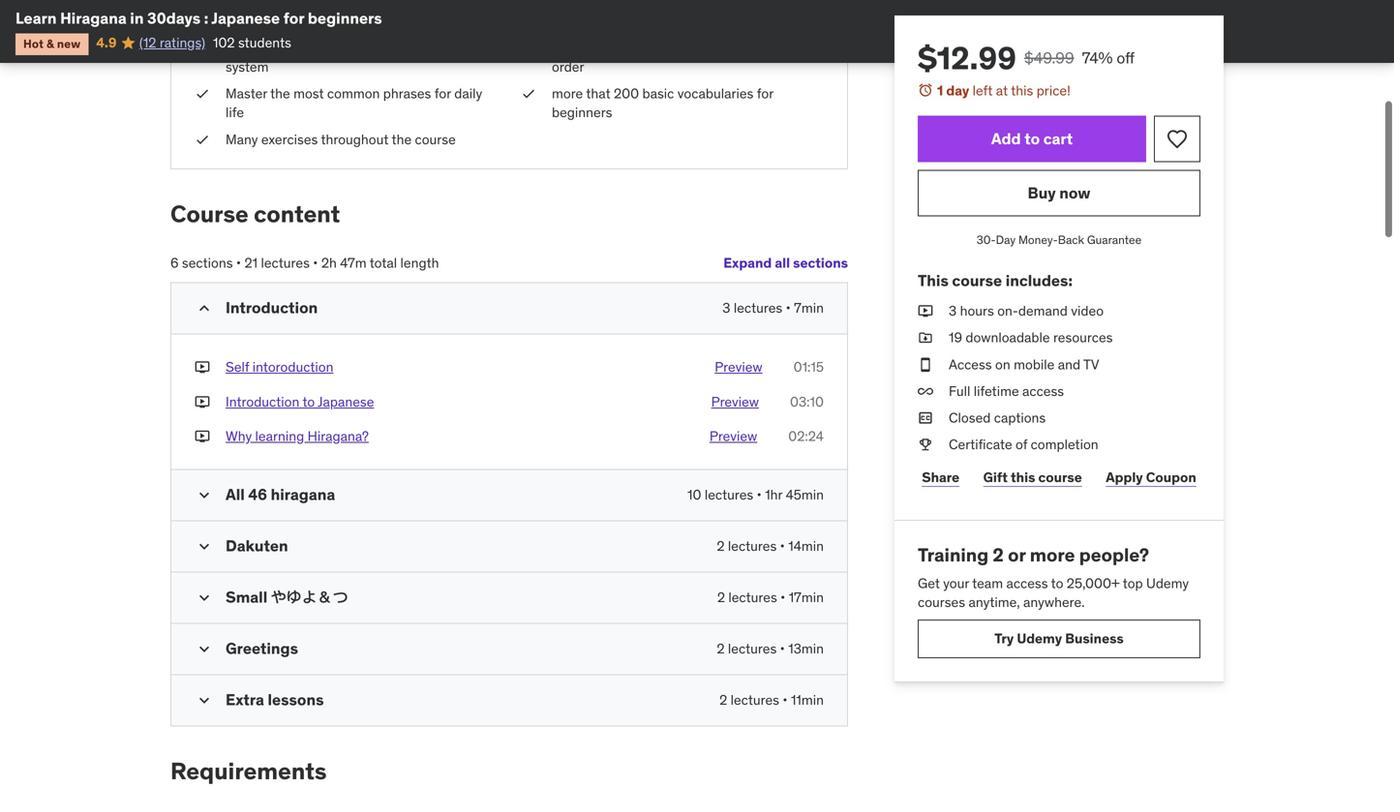 Task type: vqa. For each thing, say whether or not it's contained in the screenshot.
the right html
no



Task type: describe. For each thing, give the bounding box(es) containing it.
try udemy business
[[995, 630, 1124, 647]]

to for cart
[[1025, 129, 1040, 149]]

more inside the training 2 or more people? get your team access to 25,000+ top udemy courses anytime, anywhere.
[[1030, 543, 1075, 567]]

$49.99
[[1024, 48, 1074, 68]]

training 2 or more people? get your team access to 25,000+ top udemy courses anytime, anywhere.
[[918, 543, 1189, 611]]

0 vertical spatial beginners
[[308, 8, 382, 28]]

on
[[995, 356, 1010, 373]]

lessons
[[268, 690, 324, 710]]

content
[[254, 199, 340, 228]]

01:15
[[793, 358, 824, 376]]

learn basic japanese writing system
[[226, 12, 446, 30]]

for for master
[[434, 85, 451, 102]]

small
[[226, 587, 267, 607]]

lectures right "21" at the top of the page
[[261, 254, 310, 271]]

basic inside "master japanese basic characters: hiragana system"
[[330, 39, 362, 57]]

2 for small やゆよ＆つ
[[717, 589, 725, 606]]

xsmall image left self
[[195, 358, 210, 377]]

small やゆよ＆つ
[[226, 587, 348, 607]]

lectures for all 46 hiragana
[[705, 486, 753, 503]]

expand all sections button
[[723, 244, 848, 282]]

lectures for greetings
[[728, 640, 777, 657]]

team
[[972, 575, 1003, 592]]

course content
[[170, 199, 340, 228]]

xsmall image for certificate of completion
[[918, 435, 933, 454]]

1hr
[[765, 486, 782, 503]]

xsmall image for full lifetime access
[[918, 382, 933, 401]]

2 sections from the left
[[182, 254, 233, 271]]

lectures for dakuten
[[728, 537, 777, 555]]

add to cart
[[991, 129, 1073, 149]]

price!
[[1037, 82, 1071, 99]]

6 sections • 21 lectures • 2h 47m total length
[[170, 254, 439, 271]]

all 46 hiragana
[[226, 485, 335, 504]]

apply coupon
[[1106, 468, 1196, 486]]

10 lectures • 1hr 45min
[[687, 486, 824, 503]]

japanese inside "master japanese basic characters: hiragana system"
[[270, 39, 326, 57]]

gift
[[983, 468, 1008, 486]]

wishlist image
[[1166, 127, 1189, 151]]

sections inside dropdown button
[[793, 254, 848, 271]]

certificate
[[949, 436, 1012, 453]]

greetings
[[226, 638, 298, 658]]

beginners inside more that 200 basic vocabularies for beginners
[[552, 104, 612, 121]]

3 lectures • 7min
[[722, 299, 824, 317]]

1 day left at this price!
[[937, 82, 1071, 99]]

• for all 46 hiragana
[[757, 486, 762, 503]]

14min
[[788, 537, 824, 555]]

extra
[[226, 690, 264, 710]]

business
[[1065, 630, 1124, 647]]

downloadable
[[966, 329, 1050, 346]]

:
[[204, 8, 208, 28]]

or
[[1008, 543, 1026, 567]]

• for dakuten
[[780, 537, 785, 555]]

30days
[[147, 8, 201, 28]]

try
[[995, 630, 1014, 647]]

19
[[949, 329, 962, 346]]

anywhere.
[[1023, 594, 1085, 611]]

apply
[[1106, 468, 1143, 486]]

46
[[248, 485, 267, 504]]

$12.99
[[918, 39, 1016, 77]]

master the most common phrases for daily life
[[226, 85, 482, 121]]

buy
[[1028, 183, 1056, 203]]

xsmall image for master japanese basic characters: hiragana system
[[195, 39, 210, 58]]

learn hiragana in 30days : japanese for beginners
[[15, 8, 382, 28]]

lectures for extra lessons
[[731, 691, 779, 709]]

hiragana inside "master japanese basic characters: hiragana system"
[[435, 39, 490, 57]]

stroke
[[760, 39, 799, 57]]

certificate of completion
[[949, 436, 1099, 453]]

closed captions
[[949, 409, 1046, 426]]

course
[[170, 199, 249, 228]]

preview for 01:15
[[715, 358, 763, 376]]

add to cart button
[[918, 116, 1146, 162]]

lifetime
[[974, 382, 1019, 400]]

money-
[[1018, 232, 1058, 247]]

closed
[[949, 409, 991, 426]]

order
[[552, 58, 584, 76]]

30-
[[977, 232, 996, 247]]

most
[[293, 85, 324, 102]]

xsmall image for many exercises throughout the course
[[195, 130, 210, 149]]

1 this from the top
[[1011, 82, 1033, 99]]

4.9
[[96, 34, 117, 51]]

2 for extra lessons
[[719, 691, 727, 709]]

intoroduction
[[252, 358, 334, 376]]

lectures for small やゆよ＆つ
[[728, 589, 777, 606]]

1 vertical spatial the
[[392, 131, 412, 148]]

why learning hiragana? button
[[226, 427, 369, 446]]

cart
[[1043, 129, 1073, 149]]

in
[[130, 8, 144, 28]]

off
[[1117, 48, 1135, 68]]

master for master the most common phrases for daily life
[[226, 85, 267, 102]]

to for japanese
[[303, 393, 315, 410]]

coupon
[[1146, 468, 1196, 486]]

やゆよ＆つ
[[271, 587, 348, 607]]

why
[[226, 427, 252, 445]]

small image for small
[[195, 588, 214, 608]]

2 lectures • 11min
[[719, 691, 824, 709]]

• for introduction
[[786, 299, 791, 317]]

top
[[1123, 575, 1143, 592]]

2 this from the top
[[1011, 468, 1035, 486]]

1 horizontal spatial system
[[402, 12, 446, 30]]

• for extra lessons
[[783, 691, 788, 709]]

&
[[47, 36, 54, 51]]

for for more
[[757, 85, 773, 102]]

21
[[244, 254, 258, 271]]

preview for 03:10
[[711, 393, 759, 410]]

3 small image from the top
[[195, 639, 214, 659]]

left
[[973, 82, 993, 99]]

102
[[213, 34, 235, 51]]

hiragana inside master writing hiragana with right stroke order
[[642, 39, 696, 57]]

master for master writing hiragana with right stroke order
[[552, 39, 593, 57]]

xsmall image for master the most common phrases for daily life
[[195, 84, 210, 103]]

hours
[[960, 302, 994, 320]]

03:10
[[790, 393, 824, 410]]

lectures for introduction
[[734, 299, 782, 317]]

expand all sections
[[723, 254, 848, 271]]

this
[[918, 270, 949, 290]]

• left 2h 47m
[[313, 254, 318, 271]]

$12.99 $49.99 74% off
[[918, 39, 1135, 77]]

xsmall image for learn basic japanese writing system
[[195, 12, 210, 31]]

many exercises throughout the course
[[226, 131, 456, 148]]

full lifetime access
[[949, 382, 1064, 400]]

at
[[996, 82, 1008, 99]]

gift this course link
[[979, 458, 1086, 497]]



Task type: locate. For each thing, give the bounding box(es) containing it.
3 left hours
[[949, 302, 957, 320]]

1 vertical spatial small image
[[195, 588, 214, 608]]

mobile
[[1014, 356, 1055, 373]]

0 horizontal spatial for
[[283, 8, 304, 28]]

17min
[[789, 589, 824, 606]]

back
[[1058, 232, 1084, 247]]

requirements
[[170, 757, 327, 786]]

0 vertical spatial the
[[270, 85, 290, 102]]

2h 47m
[[321, 254, 367, 271]]

0 vertical spatial small image
[[195, 299, 214, 318]]

2 inside the training 2 or more people? get your team access to 25,000+ top udemy courses anytime, anywhere.
[[993, 543, 1004, 567]]

1 horizontal spatial udemy
[[1146, 575, 1189, 592]]

2 vertical spatial small image
[[195, 691, 214, 710]]

• for small やゆよ＆つ
[[780, 589, 785, 606]]

hiragana
[[271, 485, 335, 504]]

introduction for introduction to japanese
[[226, 393, 300, 410]]

0 vertical spatial system
[[402, 12, 446, 30]]

for left the daily
[[434, 85, 451, 102]]

2 horizontal spatial course
[[1038, 468, 1082, 486]]

02:24
[[788, 427, 824, 445]]

try udemy business link
[[918, 620, 1200, 658]]

full
[[949, 382, 970, 400]]

demand
[[1018, 302, 1068, 320]]

1 vertical spatial introduction
[[226, 393, 300, 410]]

common
[[327, 85, 380, 102]]

tv
[[1083, 356, 1099, 373]]

small image left extra at left
[[195, 691, 214, 710]]

udemy
[[1146, 575, 1189, 592], [1017, 630, 1062, 647]]

1 horizontal spatial beginners
[[552, 104, 612, 121]]

lectures down 10 lectures • 1hr 45min
[[728, 537, 777, 555]]

1 horizontal spatial sections
[[793, 254, 848, 271]]

0 horizontal spatial the
[[270, 85, 290, 102]]

introduction down "21" at the top of the page
[[226, 298, 318, 318]]

xsmall image down this at the right top of the page
[[918, 302, 933, 321]]

udemy right top
[[1146, 575, 1189, 592]]

2 small image from the top
[[195, 588, 214, 608]]

1 horizontal spatial course
[[952, 270, 1002, 290]]

0 vertical spatial access
[[1022, 382, 1064, 400]]

3 for 3 lectures • 7min
[[722, 299, 730, 317]]

all
[[775, 254, 790, 271]]

introduction down self intoroduction button
[[226, 393, 300, 410]]

master up order
[[552, 39, 593, 57]]

preview
[[715, 358, 763, 376], [711, 393, 759, 410], [710, 427, 757, 445]]

0 horizontal spatial udemy
[[1017, 630, 1062, 647]]

with
[[700, 39, 725, 57]]

2 down 10 lectures • 1hr 45min
[[717, 537, 725, 555]]

access down mobile
[[1022, 382, 1064, 400]]

buy now
[[1028, 183, 1091, 203]]

many
[[226, 131, 258, 148]]

learn up hot
[[15, 8, 57, 28]]

2 horizontal spatial hiragana
[[642, 39, 696, 57]]

2
[[717, 537, 725, 555], [993, 543, 1004, 567], [717, 589, 725, 606], [717, 640, 725, 657], [719, 691, 727, 709]]

small image for all
[[195, 486, 214, 505]]

small image left dakuten
[[195, 537, 214, 556]]

•
[[236, 254, 241, 271], [313, 254, 318, 271], [786, 299, 791, 317], [757, 486, 762, 503], [780, 537, 785, 555], [780, 589, 785, 606], [780, 640, 785, 657], [783, 691, 788, 709]]

japanese up the 102 students
[[211, 8, 280, 28]]

access
[[1022, 382, 1064, 400], [1006, 575, 1048, 592]]

small image left greetings
[[195, 639, 214, 659]]

lectures down expand at the right top
[[734, 299, 782, 317]]

system
[[402, 12, 446, 30], [226, 58, 269, 76]]

1 vertical spatial writing
[[597, 39, 638, 57]]

0 vertical spatial basic
[[263, 12, 295, 30]]

0 horizontal spatial basic
[[263, 12, 295, 30]]

the left most
[[270, 85, 290, 102]]

2 up 2 lectures • 13min in the bottom right of the page
[[717, 589, 725, 606]]

• left "21" at the top of the page
[[236, 254, 241, 271]]

1 horizontal spatial learn
[[226, 12, 260, 30]]

hiragana?
[[308, 427, 369, 445]]

(12
[[139, 34, 156, 51]]

access
[[949, 356, 992, 373]]

3 down expand at the right top
[[722, 299, 730, 317]]

6
[[170, 254, 179, 271]]

introduction
[[226, 298, 318, 318], [226, 393, 300, 410]]

xsmall image right the daily
[[521, 84, 536, 103]]

1 vertical spatial small image
[[195, 537, 214, 556]]

1 sections from the left
[[793, 254, 848, 271]]

• left 13min
[[780, 640, 785, 657]]

captions
[[994, 409, 1046, 426]]

basic
[[263, 12, 295, 30], [330, 39, 362, 57], [642, 85, 674, 102]]

length
[[400, 254, 439, 271]]

small image left small
[[195, 588, 214, 608]]

learn for learn hiragana in 30days : japanese for beginners
[[15, 8, 57, 28]]

0 horizontal spatial learn
[[15, 8, 57, 28]]

7min
[[794, 299, 824, 317]]

anytime,
[[969, 594, 1020, 611]]

introduction to japanese
[[226, 393, 374, 410]]

hiragana left with
[[642, 39, 696, 57]]

japanese down learn basic japanese writing system
[[270, 39, 326, 57]]

writing inside master writing hiragana with right stroke order
[[597, 39, 638, 57]]

udemy right try
[[1017, 630, 1062, 647]]

guarantee
[[1087, 232, 1142, 247]]

2 left the or
[[993, 543, 1004, 567]]

• left 17min
[[780, 589, 785, 606]]

course
[[415, 131, 456, 148], [952, 270, 1002, 290], [1038, 468, 1082, 486]]

basic down learn basic japanese writing system
[[330, 39, 362, 57]]

0 horizontal spatial 3
[[722, 299, 730, 317]]

system inside "master japanese basic characters: hiragana system"
[[226, 58, 269, 76]]

right
[[729, 39, 757, 57]]

preview up 10 lectures • 1hr 45min
[[710, 427, 757, 445]]

the down phrases
[[392, 131, 412, 148]]

1 horizontal spatial more
[[1030, 543, 1075, 567]]

0 horizontal spatial hiragana
[[60, 8, 127, 28]]

1 small image from the top
[[195, 486, 214, 505]]

xsmall image left 19
[[918, 328, 933, 347]]

to up why learning hiragana?
[[303, 393, 315, 410]]

2 lectures • 14min
[[717, 537, 824, 555]]

2 down 2 lectures • 13min in the bottom right of the page
[[719, 691, 727, 709]]

new
[[57, 36, 81, 51]]

0 vertical spatial writing
[[358, 12, 399, 30]]

completion
[[1031, 436, 1099, 453]]

10
[[687, 486, 701, 503]]

total
[[370, 254, 397, 271]]

lectures left 11min
[[731, 691, 779, 709]]

1 vertical spatial this
[[1011, 468, 1035, 486]]

2 vertical spatial to
[[1051, 575, 1063, 592]]

lectures left 17min
[[728, 589, 777, 606]]

this right gift
[[1011, 468, 1035, 486]]

1 horizontal spatial basic
[[330, 39, 362, 57]]

for up students
[[283, 8, 304, 28]]

0 vertical spatial small image
[[195, 486, 214, 505]]

1 vertical spatial to
[[303, 393, 315, 410]]

2 for greetings
[[717, 640, 725, 657]]

2 horizontal spatial basic
[[642, 85, 674, 102]]

25,000+
[[1067, 575, 1120, 592]]

0 vertical spatial introduction
[[226, 298, 318, 318]]

small image
[[195, 299, 214, 318], [195, 537, 214, 556], [195, 691, 214, 710]]

master inside "master japanese basic characters: hiragana system"
[[226, 39, 267, 57]]

buy now button
[[918, 170, 1200, 216]]

basic inside more that 200 basic vocabularies for beginners
[[642, 85, 674, 102]]

writing up characters:
[[358, 12, 399, 30]]

more right the or
[[1030, 543, 1075, 567]]

0 vertical spatial more
[[552, 85, 583, 102]]

45min
[[786, 486, 824, 503]]

11min
[[791, 691, 824, 709]]

master inside master the most common phrases for daily life
[[226, 85, 267, 102]]

1 vertical spatial udemy
[[1017, 630, 1062, 647]]

3 small image from the top
[[195, 691, 214, 710]]

2 vertical spatial basic
[[642, 85, 674, 102]]

preview left 03:10
[[711, 393, 759, 410]]

master for master japanese basic characters: hiragana system
[[226, 39, 267, 57]]

1 vertical spatial more
[[1030, 543, 1075, 567]]

1 horizontal spatial the
[[392, 131, 412, 148]]

1 small image from the top
[[195, 299, 214, 318]]

self intoroduction button
[[226, 358, 334, 377]]

1 vertical spatial preview
[[711, 393, 759, 410]]

• left 11min
[[783, 691, 788, 709]]

this
[[1011, 82, 1033, 99], [1011, 468, 1035, 486]]

master inside master writing hiragana with right stroke order
[[552, 39, 593, 57]]

beginners up "master japanese basic characters: hiragana system"
[[308, 8, 382, 28]]

• left 1hr
[[757, 486, 762, 503]]

xsmall image for access
[[918, 355, 933, 374]]

1
[[937, 82, 943, 99]]

to inside "button"
[[303, 393, 315, 410]]

for inside more that 200 basic vocabularies for beginners
[[757, 85, 773, 102]]

course down phrases
[[415, 131, 456, 148]]

expand
[[723, 254, 772, 271]]

1 horizontal spatial for
[[434, 85, 451, 102]]

people?
[[1079, 543, 1149, 567]]

sections right all
[[793, 254, 848, 271]]

preview down '3 lectures • 7min'
[[715, 358, 763, 376]]

to inside the training 2 or more people? get your team access to 25,000+ top udemy courses anytime, anywhere.
[[1051, 575, 1063, 592]]

alarm image
[[918, 82, 933, 98]]

small image for extra lessons
[[195, 691, 214, 710]]

74%
[[1082, 48, 1113, 68]]

2 small image from the top
[[195, 537, 214, 556]]

for inside master the most common phrases for daily life
[[434, 85, 451, 102]]

japanese up hiragana?
[[318, 393, 374, 410]]

0 vertical spatial preview
[[715, 358, 763, 376]]

2 horizontal spatial for
[[757, 85, 773, 102]]

master up life
[[226, 85, 267, 102]]

xsmall image left access in the top right of the page
[[918, 355, 933, 374]]

more down order
[[552, 85, 583, 102]]

the inside master the most common phrases for daily life
[[270, 85, 290, 102]]

lectures left 13min
[[728, 640, 777, 657]]

all
[[226, 485, 245, 504]]

0 vertical spatial this
[[1011, 82, 1033, 99]]

0 horizontal spatial beginners
[[308, 8, 382, 28]]

xsmall image for more
[[521, 84, 536, 103]]

japanese inside introduction to japanese "button"
[[318, 393, 374, 410]]

basic right 200
[[642, 85, 674, 102]]

more that 200 basic vocabularies for beginners
[[552, 85, 773, 121]]

• left 14min
[[780, 537, 785, 555]]

102 students
[[213, 34, 291, 51]]

small image left all
[[195, 486, 214, 505]]

2 vertical spatial preview
[[710, 427, 757, 445]]

master down learn hiragana in 30days : japanese for beginners
[[226, 39, 267, 57]]

course up hours
[[952, 270, 1002, 290]]

2 introduction from the top
[[226, 393, 300, 410]]

• for greetings
[[780, 640, 785, 657]]

hot
[[23, 36, 44, 51]]

writing up 200
[[597, 39, 638, 57]]

preview for 02:24
[[710, 427, 757, 445]]

your
[[943, 575, 969, 592]]

2 down 2 lectures • 17min
[[717, 640, 725, 657]]

to up anywhere.
[[1051, 575, 1063, 592]]

master writing hiragana with right stroke order
[[552, 39, 799, 76]]

students
[[238, 34, 291, 51]]

system down the 102 students
[[226, 58, 269, 76]]

more inside more that 200 basic vocabularies for beginners
[[552, 85, 583, 102]]

course down the completion
[[1038, 468, 1082, 486]]

xsmall image
[[521, 84, 536, 103], [918, 302, 933, 321], [918, 328, 933, 347], [918, 355, 933, 374], [195, 358, 210, 377]]

2 for dakuten
[[717, 537, 725, 555]]

1 horizontal spatial hiragana
[[435, 39, 490, 57]]

xsmall image for 3
[[918, 302, 933, 321]]

3 for 3 hours on-demand video
[[949, 302, 957, 320]]

lectures right 10
[[705, 486, 753, 503]]

lectures
[[261, 254, 310, 271], [734, 299, 782, 317], [705, 486, 753, 503], [728, 537, 777, 555], [728, 589, 777, 606], [728, 640, 777, 657], [731, 691, 779, 709]]

extra lessons
[[226, 690, 324, 710]]

1 horizontal spatial 3
[[949, 302, 957, 320]]

to inside button
[[1025, 129, 1040, 149]]

sections right the 6
[[182, 254, 233, 271]]

0 horizontal spatial more
[[552, 85, 583, 102]]

xsmall image
[[195, 12, 210, 31], [195, 39, 210, 58], [195, 84, 210, 103], [195, 130, 210, 149], [918, 382, 933, 401], [195, 392, 210, 411], [918, 409, 933, 427], [195, 427, 210, 446], [918, 435, 933, 454]]

0 horizontal spatial to
[[303, 393, 315, 410]]

1 vertical spatial basic
[[330, 39, 362, 57]]

1 vertical spatial system
[[226, 58, 269, 76]]

hot & new
[[23, 36, 81, 51]]

training
[[918, 543, 989, 567]]

1 vertical spatial course
[[952, 270, 1002, 290]]

system up characters:
[[402, 12, 446, 30]]

small image down course
[[195, 299, 214, 318]]

access inside the training 2 or more people? get your team access to 25,000+ top udemy courses anytime, anywhere.
[[1006, 575, 1048, 592]]

learn for learn basic japanese writing system
[[226, 12, 260, 30]]

• left 7min
[[786, 299, 791, 317]]

hiragana up 4.9
[[60, 8, 127, 28]]

0 horizontal spatial writing
[[358, 12, 399, 30]]

this right at
[[1011, 82, 1033, 99]]

introduction for introduction
[[226, 298, 318, 318]]

hiragana up the daily
[[435, 39, 490, 57]]

small image for dakuten
[[195, 537, 214, 556]]

xsmall image for 19
[[918, 328, 933, 347]]

introduction inside "button"
[[226, 393, 300, 410]]

0 horizontal spatial course
[[415, 131, 456, 148]]

2 vertical spatial small image
[[195, 639, 214, 659]]

access down the or
[[1006, 575, 1048, 592]]

0 vertical spatial to
[[1025, 129, 1040, 149]]

1 horizontal spatial to
[[1025, 129, 1040, 149]]

udemy inside the training 2 or more people? get your team access to 25,000+ top udemy courses anytime, anywhere.
[[1146, 575, 1189, 592]]

to left cart
[[1025, 129, 1040, 149]]

why learning hiragana?
[[226, 427, 369, 445]]

1 vertical spatial access
[[1006, 575, 1048, 592]]

1 vertical spatial beginners
[[552, 104, 612, 121]]

learning
[[255, 427, 304, 445]]

beginners down that
[[552, 104, 612, 121]]

of
[[1016, 436, 1027, 453]]

small image
[[195, 486, 214, 505], [195, 588, 214, 608], [195, 639, 214, 659]]

for down stroke
[[757, 85, 773, 102]]

gift this course
[[983, 468, 1082, 486]]

sections
[[793, 254, 848, 271], [182, 254, 233, 271]]

1 introduction from the top
[[226, 298, 318, 318]]

xsmall image for closed captions
[[918, 409, 933, 427]]

0 vertical spatial udemy
[[1146, 575, 1189, 592]]

basic up students
[[263, 12, 295, 30]]

0 horizontal spatial sections
[[182, 254, 233, 271]]

0 horizontal spatial system
[[226, 58, 269, 76]]

0 vertical spatial course
[[415, 131, 456, 148]]

small image for introduction
[[195, 299, 214, 318]]

2 vertical spatial course
[[1038, 468, 1082, 486]]

learn up the 102 students
[[226, 12, 260, 30]]

2 horizontal spatial to
[[1051, 575, 1063, 592]]

japanese up "master japanese basic characters: hiragana system"
[[298, 12, 354, 30]]

1 horizontal spatial writing
[[597, 39, 638, 57]]



